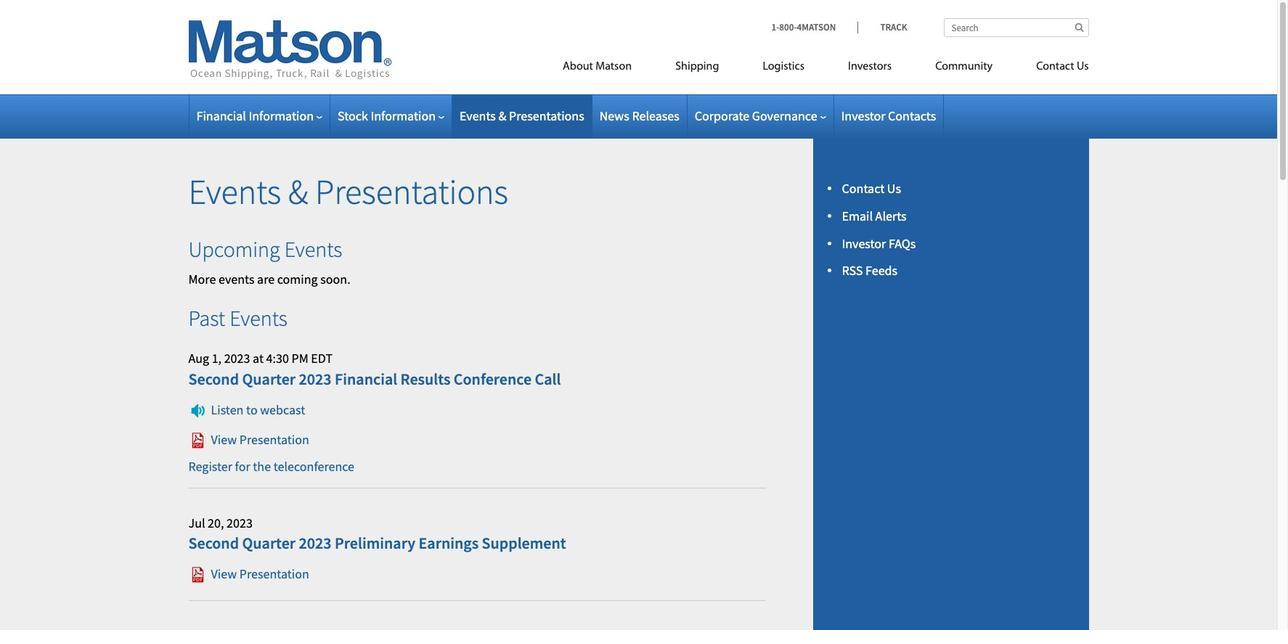Task type: vqa. For each thing, say whether or not it's contained in the screenshot.
annual Matson's
no



Task type: describe. For each thing, give the bounding box(es) containing it.
pm
[[292, 350, 309, 367]]

aug
[[189, 350, 209, 367]]

more
[[189, 271, 216, 287]]

governance
[[753, 108, 818, 124]]

view inside second quarter 2023 financial results conference call article
[[211, 432, 237, 449]]

investors link
[[827, 54, 914, 84]]

0 horizontal spatial us
[[888, 180, 902, 197]]

investor contacts
[[842, 108, 937, 124]]

listen
[[211, 402, 244, 418]]

preliminary
[[335, 534, 416, 554]]

second quarter 2023 preliminary earnings supplement article
[[189, 503, 766, 602]]

information for financial information
[[249, 108, 314, 124]]

past
[[189, 305, 225, 332]]

email alerts link
[[842, 208, 907, 224]]

jul
[[189, 515, 205, 532]]

shipping
[[676, 61, 720, 73]]

view presentation inside second quarter 2023 financial results conference call article
[[211, 432, 309, 449]]

0 horizontal spatial presentations
[[315, 170, 509, 214]]

1-800-4matson
[[772, 21, 837, 33]]

are
[[257, 271, 275, 287]]

listen to webcast link
[[189, 402, 305, 418]]

aug 1, 2023 at 4:30 pm edt second quarter 2023 financial results conference call
[[189, 350, 561, 390]]

conference
[[454, 369, 532, 390]]

0 vertical spatial events & presentations
[[460, 108, 585, 124]]

0 vertical spatial financial
[[197, 108, 246, 124]]

upcoming  events
[[189, 235, 343, 263]]

0 vertical spatial presentations
[[509, 108, 585, 124]]

second inside aug 1, 2023 at 4:30 pm edt second quarter 2023 financial results conference call
[[189, 369, 239, 390]]

Search search field
[[944, 18, 1089, 37]]

financial information
[[197, 108, 314, 124]]

register
[[189, 458, 233, 475]]

register for the teleconference
[[189, 458, 355, 475]]

news
[[600, 108, 630, 124]]

investor faqs link
[[842, 235, 916, 252]]

track
[[881, 21, 908, 33]]

us inside top menu navigation
[[1077, 61, 1089, 73]]

investor for investor faqs
[[842, 235, 887, 252]]

4:30
[[266, 350, 289, 367]]

events & presentations link
[[460, 108, 585, 124]]

1,
[[212, 350, 222, 367]]

register for the teleconference link
[[189, 458, 355, 475]]

the
[[253, 458, 271, 475]]

soon.
[[321, 271, 351, 287]]

supplement
[[482, 534, 567, 554]]

view presentation link inside second quarter 2023 preliminary earnings supplement article
[[189, 566, 309, 583]]

at
[[253, 350, 264, 367]]

1 vertical spatial &
[[288, 170, 308, 214]]

contact us inside top menu navigation
[[1037, 61, 1089, 73]]

2023 down edt
[[299, 369, 332, 390]]

1 horizontal spatial contact us link
[[1015, 54, 1089, 84]]

news releases link
[[600, 108, 680, 124]]

0 horizontal spatial contact us
[[842, 180, 902, 197]]

community
[[936, 61, 993, 73]]

stock
[[338, 108, 368, 124]]

investors
[[849, 61, 892, 73]]

1 vertical spatial contact us link
[[842, 180, 902, 197]]

community link
[[914, 54, 1015, 84]]

second inside jul 20, 2023 second quarter 2023 preliminary earnings supplement
[[189, 534, 239, 554]]

financial information link
[[197, 108, 323, 124]]

alerts
[[876, 208, 907, 224]]

listen to webcast
[[211, 402, 305, 418]]

news releases
[[600, 108, 680, 124]]

about matson
[[563, 61, 632, 73]]

presentation for 2nd view presentation link from the bottom
[[240, 432, 309, 449]]

20,
[[208, 515, 224, 532]]

edt
[[311, 350, 333, 367]]

second quarter 2023 preliminary earnings supplement link
[[189, 534, 567, 554]]

corporate governance
[[695, 108, 818, 124]]

events
[[219, 271, 255, 287]]

about matson link
[[541, 54, 654, 84]]

1-
[[772, 21, 780, 33]]

feeds
[[866, 263, 898, 279]]



Task type: locate. For each thing, give the bounding box(es) containing it.
coming
[[277, 271, 318, 287]]

track link
[[858, 21, 908, 33]]

0 vertical spatial us
[[1077, 61, 1089, 73]]

None search field
[[944, 18, 1089, 37]]

financial inside aug 1, 2023 at 4:30 pm edt second quarter 2023 financial results conference call
[[335, 369, 398, 390]]

1 horizontal spatial information
[[371, 108, 436, 124]]

information for stock information
[[371, 108, 436, 124]]

logistics
[[763, 61, 805, 73]]

financial
[[197, 108, 246, 124], [335, 369, 398, 390]]

view
[[211, 432, 237, 449], [211, 566, 237, 583]]

2 view from the top
[[211, 566, 237, 583]]

information right stock
[[371, 108, 436, 124]]

search image
[[1076, 23, 1084, 32]]

information
[[249, 108, 314, 124], [371, 108, 436, 124]]

quarter inside jul 20, 2023 second quarter 2023 preliminary earnings supplement
[[242, 534, 296, 554]]

contact us link
[[1015, 54, 1089, 84], [842, 180, 902, 197]]

email
[[842, 208, 873, 224]]

us
[[1077, 61, 1089, 73], [888, 180, 902, 197]]

presentations
[[509, 108, 585, 124], [315, 170, 509, 214]]

0 horizontal spatial information
[[249, 108, 314, 124]]

shipping link
[[654, 54, 741, 84]]

quarter
[[242, 369, 296, 390], [242, 534, 296, 554]]

1 vertical spatial financial
[[335, 369, 398, 390]]

releases
[[632, 108, 680, 124]]

us up alerts
[[888, 180, 902, 197]]

us down search 'image'
[[1077, 61, 1089, 73]]

stock information link
[[338, 108, 445, 124]]

about
[[563, 61, 593, 73]]

1 view presentation link from the top
[[189, 432, 309, 449]]

top menu navigation
[[498, 54, 1089, 84]]

second
[[189, 369, 239, 390], [189, 534, 239, 554]]

2 view presentation from the top
[[211, 566, 309, 583]]

1 horizontal spatial financial
[[335, 369, 398, 390]]

1 horizontal spatial contact us
[[1037, 61, 1089, 73]]

2023 right "20,"
[[227, 515, 253, 532]]

0 horizontal spatial contact us link
[[842, 180, 902, 197]]

1 vertical spatial presentations
[[315, 170, 509, 214]]

1 presentation from the top
[[240, 432, 309, 449]]

1 quarter from the top
[[242, 369, 296, 390]]

matson
[[596, 61, 632, 73]]

1-800-4matson link
[[772, 21, 858, 33]]

4matson
[[797, 21, 837, 33]]

1 horizontal spatial us
[[1077, 61, 1089, 73]]

2 information from the left
[[371, 108, 436, 124]]

0 vertical spatial contact us
[[1037, 61, 1089, 73]]

0 vertical spatial quarter
[[242, 369, 296, 390]]

rss
[[842, 263, 863, 279]]

1 vertical spatial quarter
[[242, 534, 296, 554]]

1 horizontal spatial contact
[[1037, 61, 1075, 73]]

jul 20, 2023 second quarter 2023 preliminary earnings supplement
[[189, 515, 567, 554]]

2023 right 1,
[[224, 350, 250, 367]]

contact inside top menu navigation
[[1037, 61, 1075, 73]]

email alerts
[[842, 208, 907, 224]]

1 vertical spatial us
[[888, 180, 902, 197]]

contact up email
[[842, 180, 885, 197]]

investor contacts link
[[842, 108, 937, 124]]

2023
[[224, 350, 250, 367], [299, 369, 332, 390], [227, 515, 253, 532], [299, 534, 332, 554]]

investor up rss feeds
[[842, 235, 887, 252]]

rss feeds
[[842, 263, 898, 279]]

view presentation down "20,"
[[211, 566, 309, 583]]

presentation inside second quarter 2023 financial results conference call article
[[240, 432, 309, 449]]

past events
[[189, 305, 288, 332]]

presentation inside second quarter 2023 preliminary earnings supplement article
[[240, 566, 309, 583]]

investor for investor contacts
[[842, 108, 886, 124]]

2 presentation from the top
[[240, 566, 309, 583]]

2 second from the top
[[189, 534, 239, 554]]

0 vertical spatial second
[[189, 369, 239, 390]]

0 vertical spatial view
[[211, 432, 237, 449]]

second down "20,"
[[189, 534, 239, 554]]

1 vertical spatial second
[[189, 534, 239, 554]]

earnings
[[419, 534, 479, 554]]

events
[[460, 108, 496, 124], [189, 170, 281, 214], [285, 235, 343, 263], [230, 305, 288, 332]]

rss feeds link
[[842, 263, 898, 279]]

contacts
[[889, 108, 937, 124]]

contact down search search field
[[1037, 61, 1075, 73]]

view down "20,"
[[211, 566, 237, 583]]

view presentation link up for
[[189, 432, 309, 449]]

for
[[235, 458, 250, 475]]

investor faqs
[[842, 235, 916, 252]]

1 horizontal spatial &
[[499, 108, 507, 124]]

1 vertical spatial contact us
[[842, 180, 902, 197]]

contact us
[[1037, 61, 1089, 73], [842, 180, 902, 197]]

corporate
[[695, 108, 750, 124]]

second quarter 2023 financial results conference call link
[[189, 369, 561, 390]]

0 horizontal spatial contact
[[842, 180, 885, 197]]

0 vertical spatial investor
[[842, 108, 886, 124]]

investor
[[842, 108, 886, 124], [842, 235, 887, 252]]

view up the register
[[211, 432, 237, 449]]

presentation for view presentation link within the second quarter 2023 preliminary earnings supplement article
[[240, 566, 309, 583]]

investor down 'investors' link
[[842, 108, 886, 124]]

0 vertical spatial presentation
[[240, 432, 309, 449]]

logistics link
[[741, 54, 827, 84]]

view presentation inside second quarter 2023 preliminary earnings supplement article
[[211, 566, 309, 583]]

800-
[[780, 21, 797, 33]]

contact
[[1037, 61, 1075, 73], [842, 180, 885, 197]]

0 vertical spatial &
[[499, 108, 507, 124]]

call
[[535, 369, 561, 390]]

1 information from the left
[[249, 108, 314, 124]]

1 view from the top
[[211, 432, 237, 449]]

contact us link down search 'image'
[[1015, 54, 1089, 84]]

view presentation up the
[[211, 432, 309, 449]]

teleconference
[[274, 458, 355, 475]]

2023 left the preliminary
[[299, 534, 332, 554]]

1 vertical spatial events & presentations
[[189, 170, 509, 214]]

1 second from the top
[[189, 369, 239, 390]]

presentation
[[240, 432, 309, 449], [240, 566, 309, 583]]

view inside second quarter 2023 preliminary earnings supplement article
[[211, 566, 237, 583]]

second quarter 2023 financial results conference call article
[[189, 339, 766, 489]]

upcoming
[[189, 235, 280, 263]]

2 quarter from the top
[[242, 534, 296, 554]]

0 horizontal spatial financial
[[197, 108, 246, 124]]

1 view presentation from the top
[[211, 432, 309, 449]]

view presentation
[[211, 432, 309, 449], [211, 566, 309, 583]]

0 vertical spatial view presentation
[[211, 432, 309, 449]]

0 vertical spatial contact
[[1037, 61, 1075, 73]]

1 horizontal spatial presentations
[[509, 108, 585, 124]]

1 vertical spatial view presentation
[[211, 566, 309, 583]]

second down 1,
[[189, 369, 239, 390]]

view presentation link
[[189, 432, 309, 449], [189, 566, 309, 583]]

1 vertical spatial investor
[[842, 235, 887, 252]]

results
[[401, 369, 451, 390]]

1 vertical spatial view
[[211, 566, 237, 583]]

article
[[189, 616, 766, 631]]

contact us link up email alerts
[[842, 180, 902, 197]]

contact us down search 'image'
[[1037, 61, 1089, 73]]

corporate governance link
[[695, 108, 827, 124]]

more events are coming soon.
[[189, 271, 351, 287]]

contact us up email alerts
[[842, 180, 902, 197]]

to
[[246, 402, 258, 418]]

webcast
[[260, 402, 305, 418]]

2 view presentation link from the top
[[189, 566, 309, 583]]

view presentation link down "20,"
[[189, 566, 309, 583]]

stock information
[[338, 108, 436, 124]]

1 vertical spatial presentation
[[240, 566, 309, 583]]

1 vertical spatial view presentation link
[[189, 566, 309, 583]]

quarter inside aug 1, 2023 at 4:30 pm edt second quarter 2023 financial results conference call
[[242, 369, 296, 390]]

events & presentations
[[460, 108, 585, 124], [189, 170, 509, 214]]

&
[[499, 108, 507, 124], [288, 170, 308, 214]]

matson image
[[189, 20, 392, 80]]

information down matson image
[[249, 108, 314, 124]]

faqs
[[889, 235, 916, 252]]

0 vertical spatial view presentation link
[[189, 432, 309, 449]]

0 vertical spatial contact us link
[[1015, 54, 1089, 84]]

1 vertical spatial contact
[[842, 180, 885, 197]]

0 horizontal spatial &
[[288, 170, 308, 214]]



